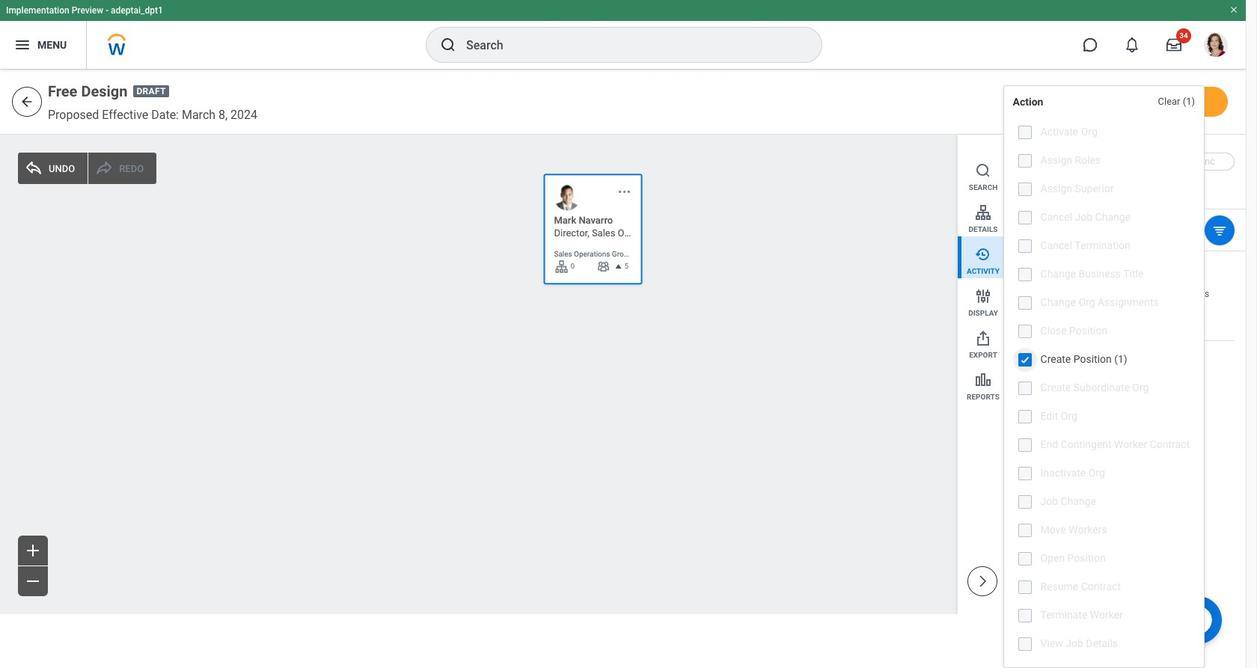 Task type: describe. For each thing, give the bounding box(es) containing it.
sales operations group
[[554, 250, 632, 258]]

-
[[106, 5, 109, 16]]

1 horizontal spatial (1)
[[1183, 96, 1195, 107]]

subordinate
[[1074, 382, 1130, 394]]

sync
[[1195, 156, 1216, 167]]

view job details
[[1041, 638, 1118, 650]]

roles
[[1075, 154, 1101, 166]]

minus image
[[24, 573, 42, 591]]

0 horizontal spatial contract
[[1081, 581, 1121, 593]]

view
[[1041, 638, 1064, 650]]

undo button
[[18, 153, 88, 184]]

check circle image
[[1055, 316, 1073, 334]]

0 vertical spatial group
[[612, 250, 632, 258]]

assign roles
[[1041, 154, 1101, 166]]

inactivate
[[1041, 467, 1086, 479]]

end contingent worker contract
[[1041, 439, 1190, 451]]

contingent
[[1061, 439, 1112, 451]]

caret up image
[[613, 261, 625, 273]]

march
[[182, 108, 216, 122]]

profile logan mcneil image
[[1204, 33, 1228, 60]]

operations inside mark navarro director, sales operations
[[618, 228, 665, 239]]

undo l image
[[25, 159, 43, 177]]

sales inside mark navarro director, sales operations
[[592, 228, 616, 239]]

title
[[1124, 268, 1144, 280]]

create for create subordinate org
[[1041, 382, 1071, 394]]

cancel termination
[[1041, 240, 1131, 252]]

close position
[[1041, 325, 1108, 337]]

org right subordinate
[[1133, 382, 1149, 394]]

34 button
[[1158, 28, 1192, 61]]

preview
[[72, 5, 103, 16]]

assignments
[[1098, 297, 1159, 309]]

org chart image
[[554, 259, 569, 274]]

redo button
[[88, 153, 157, 184]]

changes
[[1163, 96, 1204, 108]]

job for cancel
[[1075, 211, 1093, 223]]

open position
[[1041, 553, 1106, 565]]

check circle image
[[1020, 177, 1038, 195]]

change up 'move workers' on the bottom of page
[[1061, 496, 1097, 508]]

workers
[[1069, 524, 1107, 536]]

review changes
[[1127, 96, 1204, 108]]

mcneil
[[1085, 274, 1117, 286]]

free
[[48, 82, 77, 100]]

assign for assign superior
[[1041, 183, 1073, 195]]

terminate
[[1041, 610, 1088, 622]]

menu button
[[0, 21, 86, 69]]

change up created
[[1041, 268, 1076, 280]]

create for create position logan mcneil created 1 group lead position in sales operations group.
[[1055, 260, 1088, 271]]

close
[[1041, 325, 1067, 337]]

draft
[[137, 86, 166, 97]]

superior
[[1075, 183, 1114, 195]]

resume contract
[[1041, 581, 1121, 593]]

implementation preview -   adeptai_dpt1
[[6, 5, 163, 16]]

proposed
[[48, 108, 99, 122]]

menu containing search
[[958, 135, 1007, 404]]

activate
[[1041, 126, 1079, 138]]

inactivate org
[[1041, 467, 1105, 479]]

review
[[1127, 96, 1160, 108]]

contact card matrix manager image
[[596, 259, 611, 274]]

termination
[[1075, 240, 1131, 252]]

filter image
[[1213, 223, 1228, 238]]

1 vertical spatial operations
[[574, 250, 610, 258]]

display
[[969, 309, 998, 317]]

clear
[[1158, 96, 1181, 107]]

group inside create position logan mcneil created 1 group lead position in sales operations group.
[[1096, 289, 1120, 299]]

change up check circle icon
[[1041, 297, 1076, 309]]

org for activate org
[[1081, 126, 1098, 138]]

position for create position (1)
[[1074, 354, 1112, 366]]

create position logan mcneil created 1 group lead position in sales operations group.
[[1055, 260, 1210, 311]]

arrow left image
[[19, 94, 34, 109]]

redo
[[119, 163, 144, 174]]

cancel for cancel job change
[[1041, 211, 1073, 223]]

director,
[[554, 228, 590, 239]]

1 vertical spatial job
[[1041, 496, 1059, 508]]

menu
[[37, 39, 67, 51]]

navarro
[[579, 215, 613, 226]]

share button
[[1006, 87, 1090, 117]]

implementation
[[6, 5, 69, 16]]

1 horizontal spatial activity
[[1020, 153, 1060, 168]]

move workers
[[1041, 524, 1107, 536]]

undo r image
[[95, 159, 113, 177]]

org for change org assignments
[[1079, 297, 1096, 309]]

operations inside create position logan mcneil created 1 group lead position in sales operations group.
[[1055, 301, 1099, 311]]

34
[[1180, 31, 1189, 40]]

sync button
[[1175, 153, 1235, 171]]

inbox large image
[[1167, 37, 1182, 52]]

share
[[1034, 96, 1061, 108]]

8,
[[219, 108, 228, 122]]

business
[[1079, 268, 1121, 280]]



Task type: locate. For each thing, give the bounding box(es) containing it.
1 vertical spatial contract
[[1081, 581, 1121, 593]]

position
[[1144, 289, 1177, 299]]

1 vertical spatial worker
[[1090, 610, 1123, 622]]

action
[[1013, 96, 1044, 108]]

2 vertical spatial operations
[[1055, 301, 1099, 311]]

free design
[[48, 82, 128, 100]]

details
[[969, 225, 998, 234], [1086, 638, 1118, 650]]

0 vertical spatial contract
[[1150, 439, 1190, 451]]

undo
[[49, 163, 75, 174]]

in
[[1179, 289, 1186, 299]]

cancel
[[1041, 211, 1073, 223], [1041, 240, 1073, 252]]

0 horizontal spatial activity
[[967, 267, 1000, 275]]

related actions image
[[617, 184, 632, 199]]

0
[[571, 262, 575, 271]]

close environment banner image
[[1230, 5, 1239, 14]]

mark navarro director, sales operations
[[554, 215, 665, 239]]

0 horizontal spatial group
[[612, 250, 632, 258]]

1 vertical spatial details
[[1086, 638, 1118, 650]]

job up move on the bottom
[[1041, 496, 1059, 508]]

activity up display
[[967, 267, 1000, 275]]

2024
[[231, 108, 258, 122]]

0 vertical spatial create
[[1055, 260, 1088, 271]]

Search Workday  search field
[[466, 28, 791, 61]]

details down terminate worker
[[1086, 638, 1118, 650]]

1 vertical spatial create
[[1041, 354, 1071, 366]]

1
[[1089, 289, 1094, 299]]

2 horizontal spatial operations
[[1055, 301, 1099, 311]]

position up create subordinate org
[[1074, 354, 1112, 366]]

0 vertical spatial assign
[[1041, 154, 1073, 166]]

menu banner
[[0, 0, 1246, 69]]

group.
[[1101, 301, 1128, 311]]

0 vertical spatial activity
[[1020, 153, 1060, 168]]

2 assign from the top
[[1041, 183, 1073, 195]]

position
[[1090, 260, 1130, 271], [1070, 325, 1108, 337], [1074, 354, 1112, 366], [1068, 553, 1106, 565]]

design
[[81, 82, 128, 100]]

worker
[[1115, 439, 1148, 451], [1090, 610, 1123, 622]]

position inside create position logan mcneil created 1 group lead position in sales operations group.
[[1090, 260, 1130, 271]]

details down search
[[969, 225, 998, 234]]

sales right in
[[1188, 289, 1210, 299]]

1 vertical spatial group
[[1096, 289, 1120, 299]]

assign down activate
[[1041, 154, 1073, 166]]

date:
[[151, 108, 179, 122]]

assign
[[1041, 154, 1073, 166], [1041, 183, 1073, 195]]

sales inside create position logan mcneil created 1 group lead position in sales operations group.
[[1188, 289, 1210, 299]]

justify image
[[13, 36, 31, 54]]

assign superior
[[1041, 183, 1114, 195]]

job change
[[1041, 496, 1097, 508]]

sales up "org chart" image
[[554, 250, 572, 258]]

group up group.
[[1096, 289, 1120, 299]]

(1) up subordinate
[[1115, 354, 1128, 366]]

1 horizontal spatial operations
[[618, 228, 665, 239]]

notifications large image
[[1125, 37, 1140, 52]]

1 assign from the top
[[1041, 154, 1073, 166]]

cancel up filters
[[1041, 211, 1073, 223]]

export
[[970, 351, 998, 359]]

1 vertical spatial (1)
[[1115, 354, 1128, 366]]

1 horizontal spatial sales
[[592, 228, 616, 239]]

adeptai_dpt1
[[111, 5, 163, 16]]

create up edit org
[[1041, 382, 1071, 394]]

operations down created
[[1055, 301, 1099, 311]]

terminate worker
[[1041, 610, 1123, 622]]

effective
[[102, 108, 148, 122]]

menu
[[958, 135, 1007, 404]]

cancel job change
[[1041, 211, 1131, 223]]

org down contingent
[[1089, 467, 1105, 479]]

lead
[[1123, 289, 1142, 299]]

worker down resume contract
[[1090, 610, 1123, 622]]

0 vertical spatial job
[[1075, 211, 1093, 223]]

0 vertical spatial (1)
[[1183, 96, 1195, 107]]

search
[[969, 183, 998, 192]]

position down workers
[[1068, 553, 1106, 565]]

change org assignments
[[1041, 297, 1159, 309]]

(1) right 'clear'
[[1183, 96, 1195, 107]]

position up mcneil
[[1090, 260, 1130, 271]]

contract
[[1150, 439, 1190, 451], [1081, 581, 1121, 593]]

chevron right image
[[975, 574, 990, 589]]

filters
[[1020, 224, 1049, 236]]

5
[[625, 262, 629, 271]]

assign for assign roles
[[1041, 154, 1073, 166]]

position for create position logan mcneil created 1 group lead position in sales operations group.
[[1090, 260, 1130, 271]]

operations
[[618, 228, 665, 239], [574, 250, 610, 258], [1055, 301, 1099, 311]]

worker right contingent
[[1115, 439, 1148, 451]]

org for edit org
[[1061, 410, 1078, 422]]

group up caret up image
[[612, 250, 632, 258]]

1 vertical spatial activity
[[967, 267, 1000, 275]]

create inside create position logan mcneil created 1 group lead position in sales operations group.
[[1055, 260, 1088, 271]]

cancel for cancel termination
[[1041, 240, 1073, 252]]

sales down navarro
[[592, 228, 616, 239]]

plus image
[[24, 542, 42, 560]]

review changes button
[[1102, 87, 1228, 117]]

create down the close
[[1041, 354, 1071, 366]]

mark
[[554, 215, 577, 226]]

1 vertical spatial cancel
[[1041, 240, 1073, 252]]

0 horizontal spatial sales
[[554, 250, 572, 258]]

position for close position
[[1070, 325, 1108, 337]]

0 vertical spatial sales
[[592, 228, 616, 239]]

org down mcneil
[[1079, 297, 1096, 309]]

edit
[[1041, 410, 1059, 422]]

org up roles at the top right of page
[[1081, 126, 1098, 138]]

open
[[1041, 553, 1065, 565]]

operations up the 5
[[618, 228, 665, 239]]

0 horizontal spatial operations
[[574, 250, 610, 258]]

details inside menu
[[969, 225, 998, 234]]

resume
[[1041, 581, 1079, 593]]

sales
[[592, 228, 616, 239], [554, 250, 572, 258], [1188, 289, 1210, 299]]

change up termination
[[1096, 211, 1131, 223]]

0 vertical spatial operations
[[618, 228, 665, 239]]

job up cancel termination
[[1075, 211, 1093, 223]]

1 vertical spatial sales
[[554, 250, 572, 258]]

change
[[1096, 211, 1131, 223], [1041, 268, 1076, 280], [1041, 297, 1076, 309], [1061, 496, 1097, 508]]

2 cancel from the top
[[1041, 240, 1073, 252]]

create position (1)
[[1041, 354, 1128, 366]]

create subordinate org
[[1041, 382, 1149, 394]]

org
[[1081, 126, 1098, 138], [1079, 297, 1096, 309], [1133, 382, 1149, 394], [1061, 410, 1078, 422], [1089, 467, 1105, 479]]

operations up the contact card matrix manager image
[[574, 250, 610, 258]]

0 vertical spatial cancel
[[1041, 211, 1073, 223]]

edit org
[[1041, 410, 1078, 422]]

(1)
[[1183, 96, 1195, 107], [1115, 354, 1128, 366]]

move
[[1041, 524, 1066, 536]]

clear (1)
[[1158, 96, 1195, 107]]

cancel down filters
[[1041, 240, 1073, 252]]

job
[[1075, 211, 1093, 223], [1041, 496, 1059, 508], [1066, 638, 1084, 650]]

2 vertical spatial create
[[1041, 382, 1071, 394]]

proposed effective date: march 8, 2024
[[48, 108, 258, 122]]

org right edit on the right bottom
[[1061, 410, 1078, 422]]

created
[[1055, 289, 1087, 299]]

org for inactivate org
[[1089, 467, 1105, 479]]

group
[[612, 250, 632, 258], [1096, 289, 1120, 299]]

0 horizontal spatial details
[[969, 225, 998, 234]]

logan
[[1055, 274, 1083, 286]]

1 horizontal spatial group
[[1096, 289, 1120, 299]]

1 cancel from the top
[[1041, 211, 1073, 223]]

0 horizontal spatial (1)
[[1115, 354, 1128, 366]]

change business title
[[1041, 268, 1144, 280]]

position for open position
[[1068, 553, 1106, 565]]

reports
[[967, 393, 1000, 401]]

2 vertical spatial job
[[1066, 638, 1084, 650]]

activate org
[[1041, 126, 1098, 138]]

job for view
[[1066, 638, 1084, 650]]

create for create position (1)
[[1041, 354, 1071, 366]]

1 horizontal spatial contract
[[1150, 439, 1190, 451]]

2 horizontal spatial sales
[[1188, 289, 1210, 299]]

end
[[1041, 439, 1059, 451]]

0 vertical spatial details
[[969, 225, 998, 234]]

2 vertical spatial sales
[[1188, 289, 1210, 299]]

job right the "view"
[[1066, 638, 1084, 650]]

create
[[1055, 260, 1088, 271], [1041, 354, 1071, 366], [1041, 382, 1071, 394]]

activity up check circle image
[[1020, 153, 1060, 168]]

create up logan
[[1055, 260, 1088, 271]]

0 vertical spatial worker
[[1115, 439, 1148, 451]]

1 horizontal spatial details
[[1086, 638, 1118, 650]]

position up create position (1)
[[1070, 325, 1108, 337]]

search image
[[439, 36, 457, 54]]

1 vertical spatial assign
[[1041, 183, 1073, 195]]

assign right check circle image
[[1041, 183, 1073, 195]]



Task type: vqa. For each thing, say whether or not it's contained in the screenshot.
Manage Interests: Logan McNeil - Vice President, Human Resources on 10/20/2023 (Rescinded) BUTTON INTERESTS:
no



